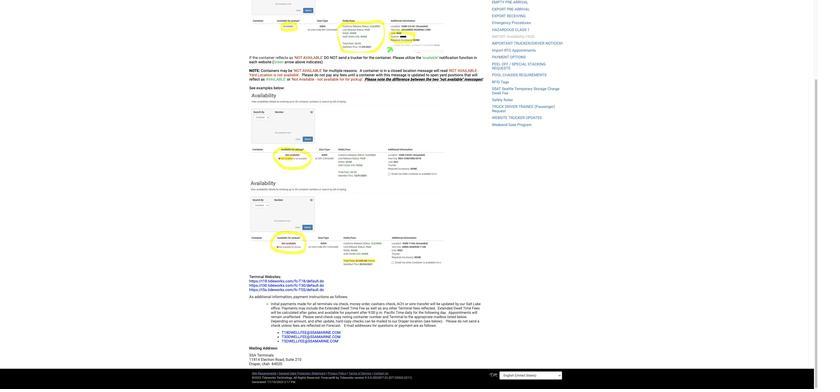 Task type: describe. For each thing, give the bounding box(es) containing it.
data
[[290, 373, 296, 376]]

yard
[[249, 73, 257, 77]]

rfid tags link
[[492, 80, 510, 84]]

is for container
[[380, 69, 383, 73]]

initial
[[271, 303, 280, 307]]

1 horizontal spatial on
[[322, 324, 326, 328]]

information,
[[272, 295, 293, 300]]

for left pickup'.
[[346, 77, 350, 82]]

be up remain
[[277, 311, 281, 315]]

note:
[[249, 69, 260, 73]]

0 vertical spatial on
[[289, 320, 293, 324]]

container inside the payments may include the extended dwell time fee as well as any other terminal fees reflected.  extended dwell time fees will be calculated after gates and available for payment after 9:00 p.m. pacific time daily for the following day.  appointments will remain unaffected.  please send check copy noting container number and terminal to the appropriate mailbox listed below. depending on amount, and after update, hard copy checks can be mailed to our draper location (see below).   please do not send a check unless fees are reflected on forecast.   e-mail addresses for questions or payment are as follows:
[[354, 316, 369, 320]]

container. please
[[376, 56, 405, 60]]

will left read
[[434, 69, 440, 73]]

payments may include the extended dwell time fee as well as any other terminal fees reflected.  extended dwell time fees will be calculated after gates and available for payment after 9:00 p.m. pacific time daily for the following day.  appointments will remain unaffected.  please send check copy noting container number and terminal to the appropriate mailbox listed below. depending on amount, and after update, hard copy checks can be mailed to our draper location (see below).   please do not send a check unless fees are reflected on forecast.   e-mail addresses for questions or payment are as follows:
[[271, 307, 480, 328]]

or inside ayments made for all terminals via check, money order, cashiers check, ach or wire transfer will be updated by our salt lake office.
[[405, 303, 409, 307]]

1 vertical spatial copy
[[344, 320, 352, 324]]

not inside the payments may include the extended dwell time fee as well as any other terminal fees reflected.  extended dwell time fees will be calculated after gates and available for payment after 9:00 p.m. pacific time daily for the following day.  appointments will remain unaffected.  please send check copy noting container number and terminal to the appropriate mailbox listed below. depending on amount, and after update, hard copy checks can be mailed to our draper location (see below).   please do not send a check unless fees are reflected on forecast.   e-mail addresses for questions or payment are as follows:
[[463, 320, 468, 324]]

until
[[348, 73, 356, 77]]

safety
[[492, 98, 503, 102]]

any inside the payments may include the extended dwell time fee as well as any other terminal fees reflected.  extended dwell time fees will be calculated after gates and available for payment after 9:00 p.m. pacific time daily for the following day.  appointments will remain unaffected.  please send check copy noting container number and terminal to the appropriate mailbox listed below. depending on amount, and after update, hard copy checks can be mailed to our draper location (see below).   please do not send a check unless fees are reflected on forecast.   e-mail addresses for questions or payment are as follows:
[[383, 307, 389, 311]]

election
[[261, 358, 275, 363]]

for down mailed
[[373, 324, 377, 328]]

2 export from the top
[[492, 14, 506, 18]]

as up p.m.
[[378, 307, 382, 311]]

the down the daily
[[409, 316, 414, 320]]

2 | from the left
[[327, 373, 327, 376]]

will down office.
[[271, 311, 277, 315]]

any inside .  please do not pay any fees until a container with this message is updated to open yard positions that will reflect as
[[333, 73, 339, 77]]

a left closed
[[388, 69, 390, 73]]

site requirements | general data protection statement | privacy policy | terms of service | contact us ©2023 tideworks technology. all rights reserved. forecast® by tideworks version 9.5.0.202307122 (07122023-2211) generated: 17/10/2023 2:17 pm
[[252, 373, 412, 385]]

0 vertical spatial pre-
[[506, 0, 514, 4]]

updated inside .  please do not pay any fees until a container with this message is updated to open yard positions that will reflect as
[[412, 73, 426, 77]]

or inside the payments may include the extended dwell time fee as well as any other terminal fees reflected.  extended dwell time fees will be calculated after gates and available for payment after 9:00 p.m. pacific time daily for the following day.  appointments will remain unaffected.  please send check copy noting container number and terminal to the appropriate mailbox listed below. depending on amount, and after update, hard copy checks can be mailed to our draper location (see below).   please do not send a check unless fees are reflected on forecast.   e-mail addresses for questions or payment are as follows:
[[395, 324, 398, 328]]

as inside .  please do not pay any fees until a container with this message is updated to open yard positions that will reflect as
[[261, 77, 265, 82]]

the right if
[[253, 56, 258, 60]]

requirements
[[258, 373, 277, 376]]

0 horizontal spatial may
[[280, 69, 288, 73]]

do inside the payments may include the extended dwell time fee as well as any other terminal fees reflected.  extended dwell time fees will be calculated after gates and available for payment after 9:00 p.m. pacific time daily for the following day.  appointments will remain unaffected.  please send check copy noting container number and terminal to the appropriate mailbox listed below. depending on amount, and after update, hard copy checks can be mailed to our draper location (see below).   please do not send a check unless fees are reflected on forecast.   e-mail addresses for questions or payment are as follows:
[[458, 320, 462, 324]]

as down 'order,'
[[366, 307, 370, 311]]

pm
[[291, 381, 296, 385]]

0 vertical spatial available
[[303, 56, 323, 60]]

order,
[[362, 303, 371, 307]]

payment options link
[[492, 55, 526, 59]]

1 vertical spatial pre-
[[507, 7, 515, 11]]

via
[[333, 303, 338, 307]]

ayments made for all terminals via check, money order, cashiers check, ach or wire transfer will be updated by our salt lake office.
[[271, 303, 481, 311]]

import
[[492, 48, 504, 53]]

for right the daily
[[414, 311, 418, 315]]

is inside .  please do not pay any fees until a container with this message is updated to open yard positions that will reflect as
[[408, 73, 411, 77]]

available"
[[447, 77, 464, 82]]

0 vertical spatial send
[[339, 56, 347, 60]]

2 horizontal spatial after
[[360, 311, 368, 315]]

empty
[[492, 0, 505, 4]]

https://t18.tideworks.com/fc-
[[249, 280, 299, 284]]

2 vertical spatial fees
[[293, 324, 300, 328]]

"not
[[440, 77, 447, 82]]

us
[[385, 373, 389, 376]]

between
[[411, 77, 425, 82]]

if the container reflects as 'not available ' do not send a trucker for the container. please utilize the ' available
[[249, 56, 438, 60]]

0 horizontal spatial time
[[350, 307, 359, 311]]

is for location
[[274, 73, 277, 77]]

ach
[[397, 303, 405, 307]]

multiple
[[329, 69, 343, 73]]

temporary
[[515, 87, 533, 91]]

website
[[259, 60, 272, 64]]

gate
[[509, 123, 517, 127]]

a inside .  please do not pay any fees until a container with this message is updated to open yard positions that will reflect as
[[356, 73, 359, 77]]

'not down green arrow above indicates)
[[294, 69, 302, 73]]

1 vertical spatial available
[[324, 77, 339, 82]]

charge
[[548, 87, 560, 91]]

'available'
[[266, 77, 286, 82]]

by inside site requirements | general data protection statement | privacy policy | terms of service | contact us ©2023 tideworks technology. all rights reserved. forecast® by tideworks version 9.5.0.202307122 (07122023-2211) generated: 17/10/2023 2:17 pm
[[336, 377, 339, 380]]

rights
[[298, 377, 307, 380]]

dwell inside empty pre-arrival export pre-arrival export receiving emergency procedures hazardous class 1 import availability faqs important trucker/driver notices!! import rtg appointments payment options peel off / special stacking requests pool chassis requirements rfid tags ssat seattle temporary storage charge dwell fee safety rules truck driver trainee (passenger) request website trucker updates weekend gate program
[[492, 91, 502, 95]]

https://t18.tideworks.com/fc-t18/default.do link
[[249, 280, 324, 284]]

arrow
[[285, 60, 294, 64]]

faqs
[[526, 34, 535, 39]]

1 horizontal spatial message
[[418, 69, 433, 73]]

rtg
[[505, 48, 512, 53]]

weekend gate program link
[[492, 123, 532, 127]]

for left multiple
[[323, 69, 328, 73]]

class
[[516, 28, 527, 32]]

the right note on the top
[[386, 77, 391, 82]]

for right trucker
[[364, 56, 368, 60]]

t30/default.do
[[299, 284, 324, 288]]

available' for multiple reasons.  a container is in a closed location message will read
[[303, 69, 449, 73]]

message inside .  please do not pay any fees until a container with this message is updated to open yard positions that will reflect as
[[391, 73, 407, 77]]

t5dwellfee@ssamarine.com
[[282, 340, 339, 344]]

1 vertical spatial to
[[405, 316, 408, 320]]

utah
[[262, 363, 270, 367]]

available inside the payments may include the extended dwell time fee as well as any other terminal fees reflected.  extended dwell time fees will be calculated after gates and available for payment after 9:00 p.m. pacific time daily for the following day.  appointments will remain unaffected.  please send check copy noting container number and terminal to the appropriate mailbox listed below. depending on amount, and after update, hard copy checks can be mailed to our draper location (see below).   please do not send a check unless fees are reflected on forecast.   e-mail addresses for questions or payment are as follows:
[[325, 311, 339, 315]]

'not right reflects
[[294, 56, 303, 60]]

questions
[[378, 324, 394, 328]]

by inside ayments made for all terminals via check, money order, cashiers check, ach or wire transfer will be updated by our salt lake office.
[[456, 303, 459, 307]]

all
[[313, 303, 317, 307]]

https://t30.tideworks.com/fc-
[[249, 284, 299, 288]]

special
[[512, 62, 527, 66]]

appointments inside empty pre-arrival export pre-arrival export receiving emergency procedures hazardous class 1 import availability faqs important trucker/driver notices!! import rtg appointments payment options peel off / special stacking requests pool chassis requirements rfid tags ssat seattle temporary storage charge dwell fee safety rules truck driver trainee (passenger) request website trucker updates weekend gate program
[[513, 48, 536, 53]]

daily
[[405, 311, 413, 315]]

0 horizontal spatial dwell
[[341, 307, 350, 311]]

website trucker updates link
[[492, 116, 542, 120]]

1 horizontal spatial payment
[[345, 311, 359, 315]]

reflected
[[307, 324, 321, 328]]

availability
[[507, 34, 525, 39]]

as right reflects
[[289, 56, 293, 60]]

1 vertical spatial arrival
[[515, 7, 530, 11]]

please down available' for multiple reasons.  a container is in a closed location message will read
[[365, 77, 377, 82]]

read
[[441, 69, 448, 73]]

fees
[[473, 307, 480, 311]]

p.m.
[[377, 311, 384, 315]]

(07122023-
[[389, 377, 405, 380]]

2 vertical spatial and
[[308, 320, 314, 324]]

pool chassis requirements link
[[492, 73, 547, 77]]

2 horizontal spatial payment
[[399, 324, 413, 328]]

terms of service link
[[349, 373, 372, 376]]

mailbox
[[434, 316, 447, 320]]

0 horizontal spatial -
[[316, 77, 317, 82]]

privacy policy link
[[328, 373, 347, 376]]

t18/default.do
[[299, 280, 324, 284]]

available'
[[303, 69, 323, 73]]

pacific
[[385, 311, 395, 315]]

may inside the payments may include the extended dwell time fee as well as any other terminal fees reflected.  extended dwell time fees will be calculated after gates and available for payment after 9:00 p.m. pacific time daily for the following day.  appointments will remain unaffected.  please send check copy noting container number and terminal to the appropriate mailbox listed below. depending on amount, and after update, hard copy checks can be mailed to our draper location (see below).   please do not send a check unless fees are reflected on forecast.   e-mail addresses for questions or payment are as follows:
[[299, 307, 306, 311]]

fee inside empty pre-arrival export pre-arrival export receiving emergency procedures hazardous class 1 import availability faqs important trucker/driver notices!! import rtg appointments payment options peel off / special stacking requests pool chassis requirements rfid tags ssat seattle temporary storage charge dwell fee safety rules truck driver trainee (passenger) request website trucker updates weekend gate program
[[503, 91, 509, 95]]

our inside ayments made for all terminals via check, money order, cashiers check, ach or wire transfer will be updated by our salt lake office.
[[460, 303, 466, 307]]

to inside .  please do not pay any fees until a container with this message is updated to open yard positions that will reflect as
[[426, 73, 430, 77]]

containers
[[261, 69, 279, 73]]

1 horizontal spatial check
[[324, 316, 333, 320]]

0 horizontal spatial in
[[384, 69, 387, 73]]

2 extended from the left
[[438, 307, 453, 311]]

green
[[274, 60, 284, 64]]

0 vertical spatial location
[[403, 69, 417, 73]]

appointments inside the payments may include the extended dwell time fee as well as any other terminal fees reflected.  extended dwell time fees will be calculated after gates and available for payment after 9:00 p.m. pacific time daily for the following day.  appointments will remain unaffected.  please send check copy noting container number and terminal to the appropriate mailbox listed below. depending on amount, and after update, hard copy checks can be mailed to our draper location (see below).   please do not send a check unless fees are reflected on forecast.   e-mail addresses for questions or payment are as follows:
[[449, 311, 472, 315]]

all
[[294, 377, 297, 380]]

the left two
[[426, 77, 432, 82]]

will inside ayments made for all terminals via check, money order, cashiers check, ach or wire transfer will be updated by our salt lake office.
[[431, 303, 436, 307]]

ayments
[[283, 303, 297, 307]]

payment inside the terminal websites: https://t18.tideworks.com/fc-t18/default.do https://t30.tideworks.com/fc-t30/default.do https://t5s.tideworks.com/fc-t5s/default.do as additional information, payment instructions as follows:
[[294, 295, 308, 300]]

reserved.
[[307, 377, 321, 380]]

ssat
[[492, 87, 501, 91]]

contact
[[374, 373, 385, 376]]

9.5.0.202307122
[[365, 377, 388, 380]]

pickup'.
[[351, 77, 364, 82]]

0 vertical spatial arrival
[[514, 0, 529, 4]]

note
[[377, 77, 385, 82]]

9:00
[[369, 311, 376, 315]]

11814
[[249, 358, 260, 363]]

will inside .  please do not pay any fees until a container with this message is updated to open yard positions that will reflect as
[[472, 73, 478, 77]]

will down fees
[[472, 311, 478, 315]]

be inside ayments made for all terminals via check, money order, cashiers check, ach or wire transfer will be updated by our salt lake office.
[[437, 303, 441, 307]]

office.
[[271, 307, 281, 311]]

1 horizontal spatial and
[[318, 311, 324, 315]]

fees inside .  please do not pay any fees until a container with this message is updated to open yard positions that will reflect as
[[340, 73, 347, 77]]

(passenger)
[[535, 105, 556, 109]]

be down number
[[372, 320, 376, 324]]

difference
[[392, 77, 410, 82]]

2 vertical spatial terminal
[[390, 316, 404, 320]]

t18dwellfee@ssamarine.com
[[282, 331, 341, 335]]

driver
[[505, 105, 518, 109]]

draper,
[[249, 363, 261, 367]]

1 ' from the left
[[323, 56, 323, 60]]

1 extended from the left
[[325, 307, 340, 311]]

1 vertical spatial check
[[271, 324, 281, 328]]

a inside the payments may include the extended dwell time fee as well as any other terminal fees reflected.  extended dwell time fees will be calculated after gates and available for payment after 9:00 p.m. pacific time daily for the following day.  appointments will remain unaffected.  please send check copy noting container number and terminal to the appropriate mailbox listed below. depending on amount, and after update, hard copy checks can be mailed to our draper location (see below).   please do not send a check unless fees are reflected on forecast.   e-mail addresses for questions or payment are as follows:
[[478, 320, 480, 324]]

follows: inside the payments may include the extended dwell time fee as well as any other terminal fees reflected.  extended dwell time fees will be calculated after gates and available for payment after 9:00 p.m. pacific time daily for the following day.  appointments will remain unaffected.  please send check copy noting container number and terminal to the appropriate mailbox listed below. depending on amount, and after update, hard copy checks can be mailed to our draper location (see below).   please do not send a check unless fees are reflected on forecast.   e-mail addresses for questions or payment are as follows:
[[425, 324, 437, 328]]

0 vertical spatial or
[[287, 77, 291, 82]]

for left until
[[340, 77, 345, 82]]

see examples below:
[[249, 86, 285, 90]]



Task type: vqa. For each thing, say whether or not it's contained in the screenshot.
'Update' corresponding to Mass Update Enter the search criteria below to locate equipment to perform a mass update.
no



Task type: locate. For each thing, give the bounding box(es) containing it.
0 vertical spatial check
[[324, 316, 333, 320]]

any up "pacific"
[[383, 307, 389, 311]]

check, right via
[[339, 303, 349, 307]]

0 vertical spatial and
[[318, 311, 324, 315]]

payment up noting
[[345, 311, 359, 315]]

available up available'
[[303, 56, 323, 60]]

a down fees
[[478, 320, 480, 324]]

tideworks
[[340, 377, 354, 380]]

check, up 'other'
[[386, 303, 396, 307]]

1 vertical spatial fee
[[359, 307, 365, 311]]

above
[[295, 60, 306, 64]]

available up messages!
[[458, 69, 477, 73]]

fee inside the payments may include the extended dwell time fee as well as any other terminal fees reflected.  extended dwell time fees will be calculated after gates and available for payment after 9:00 p.m. pacific time daily for the following day.  appointments will remain unaffected.  please send check copy noting container number and terminal to the appropriate mailbox listed below. depending on amount, and after update, hard copy checks can be mailed to our draper location (see below).   please do not send a check unless fees are reflected on forecast.   e-mail addresses for questions or payment are as follows:
[[359, 307, 365, 311]]

program
[[518, 123, 532, 127]]

0 vertical spatial fee
[[503, 91, 509, 95]]

t30dwellfee@ssamarine.com link
[[282, 335, 341, 340]]

2 horizontal spatial '
[[438, 56, 439, 60]]

see
[[249, 86, 256, 90]]

0 horizontal spatial check,
[[339, 303, 349, 307]]

1 vertical spatial send
[[315, 316, 323, 320]]

0 vertical spatial fees
[[340, 73, 347, 77]]

procedures
[[512, 21, 531, 25]]

terminal
[[249, 275, 264, 280], [399, 307, 413, 311], [390, 316, 404, 320]]

safety rules link
[[492, 98, 513, 102]]

1 check, from the left
[[339, 303, 349, 307]]

1 horizontal spatial is
[[380, 69, 383, 73]]

number
[[370, 316, 382, 320]]

by down privacy policy link
[[336, 377, 339, 380]]

fee up safety rules link
[[503, 91, 509, 95]]

the up appropriate
[[419, 311, 424, 315]]

or left 'not
[[287, 77, 291, 82]]

to up draper
[[405, 316, 408, 320]]

as inside the terminal websites: https://t18.tideworks.com/fc-t18/default.do https://t30.tideworks.com/fc-t30/default.do https://t5s.tideworks.com/fc-t5s/default.do as additional information, payment instructions as follows:
[[330, 295, 334, 300]]

2 vertical spatial send
[[469, 320, 477, 324]]

may
[[280, 69, 288, 73], [299, 307, 306, 311]]

export down empty
[[492, 7, 506, 11]]

follows: up via
[[335, 295, 348, 300]]

0 horizontal spatial fee
[[359, 307, 365, 311]]

0 vertical spatial export
[[492, 7, 506, 11]]

0 horizontal spatial and
[[308, 320, 314, 324]]

check up update,
[[324, 316, 333, 320]]

0 horizontal spatial check
[[271, 324, 281, 328]]

2 check, from the left
[[386, 303, 396, 307]]

updated up listed
[[442, 303, 455, 307]]

any right pay on the top left
[[333, 73, 339, 77]]

1 vertical spatial fees
[[414, 307, 420, 311]]

peel
[[492, 62, 501, 66]]

payment
[[492, 55, 510, 59]]

as
[[249, 295, 254, 300]]

is left between
[[408, 73, 411, 77]]

on down update,
[[322, 324, 326, 328]]

salt
[[467, 303, 473, 307]]

dwell up noting
[[341, 307, 350, 311]]

1 vertical spatial terminal
[[399, 307, 413, 311]]

1 export from the top
[[492, 7, 506, 11]]

1 are from the left
[[301, 324, 306, 328]]

in inside "' notification function in each website ("
[[474, 56, 478, 60]]

rfid
[[492, 80, 500, 84]]

lake
[[474, 303, 481, 307]]

and right gates on the bottom left of page
[[318, 311, 324, 315]]

fees left until
[[340, 73, 347, 77]]

send right not
[[339, 56, 347, 60]]

2 horizontal spatial time
[[464, 307, 472, 311]]

location down appropriate
[[410, 320, 423, 324]]

copy down noting
[[344, 320, 352, 324]]

1 vertical spatial or
[[405, 303, 409, 307]]

as up via
[[330, 295, 334, 300]]

available inside 'not available - yard location is not available'
[[458, 69, 477, 73]]

' inside "' notification function in each website ("
[[438, 56, 439, 60]]

reflects
[[276, 56, 288, 60]]

2 vertical spatial payment
[[399, 324, 413, 328]]

dwell up the below.
[[454, 307, 463, 311]]

4 | from the left
[[372, 373, 373, 376]]

1 horizontal spatial dwell
[[454, 307, 463, 311]]

for up noting
[[340, 311, 345, 315]]

for
[[364, 56, 368, 60], [323, 69, 328, 73], [340, 77, 345, 82], [346, 77, 350, 82], [307, 303, 312, 307], [340, 311, 345, 315], [414, 311, 418, 315], [373, 324, 377, 328]]

1 horizontal spatial by
[[456, 303, 459, 307]]

location
[[258, 73, 273, 77]]

0 horizontal spatial copy
[[334, 316, 342, 320]]

1 vertical spatial and
[[383, 316, 389, 320]]

1 horizontal spatial available
[[458, 69, 477, 73]]

after up reflected
[[315, 320, 323, 324]]

follows: inside the terminal websites: https://t18.tideworks.com/fc-t18/default.do https://t30.tideworks.com/fc-t30/default.do https://t5s.tideworks.com/fc-t5s/default.do as additional information, payment instructions as follows:
[[335, 295, 348, 300]]

stacking
[[528, 62, 546, 66]]

0 horizontal spatial message
[[391, 73, 407, 77]]

important
[[492, 41, 513, 46]]

1 vertical spatial export
[[492, 14, 506, 18]]

0 horizontal spatial do
[[315, 73, 319, 77]]

' notification function in each website (
[[249, 56, 478, 64]]

location inside the payments may include the extended dwell time fee as well as any other terminal fees reflected.  extended dwell time fees will be calculated after gates and available for payment after 9:00 p.m. pacific time daily for the following day.  appointments will remain unaffected.  please send check copy noting container number and terminal to the appropriate mailbox listed below. depending on amount, and after update, hard copy checks can be mailed to our draper location (see below).   please do not send a check unless fees are reflected on forecast.   e-mail addresses for questions or payment are as follows:
[[410, 320, 423, 324]]

0 vertical spatial payment
[[294, 295, 308, 300]]

2 horizontal spatial to
[[426, 73, 430, 77]]

chassis
[[503, 73, 519, 77]]

copy
[[334, 316, 342, 320], [344, 320, 352, 324]]

open
[[431, 73, 439, 77]]

t5dwellfee@ssamarine.com link
[[282, 340, 339, 344]]

| up 9.5.0.202307122
[[372, 373, 373, 376]]

2 horizontal spatial send
[[469, 320, 477, 324]]

do down the below.
[[458, 320, 462, 324]]

'not inside 'not available - yard location is not available'
[[449, 69, 457, 73]]

is inside 'not available - yard location is not available'
[[274, 73, 277, 77]]

for inside ayments made for all terminals via check, money order, cashiers check, ach or wire transfer will be updated by our salt lake office.
[[307, 303, 312, 307]]

1 horizontal spatial appointments
[[513, 48, 536, 53]]

1 vertical spatial payment
[[345, 311, 359, 315]]

0 horizontal spatial to
[[388, 320, 392, 324]]

is
[[380, 69, 383, 73], [274, 73, 277, 77], [408, 73, 411, 77]]

- inside 'not available - yard location is not available'
[[478, 69, 479, 73]]

wire
[[410, 303, 416, 307]]

1 vertical spatial available
[[458, 69, 477, 73]]

1 horizontal spatial send
[[339, 56, 347, 60]]

0 vertical spatial updated
[[412, 73, 426, 77]]

2 horizontal spatial dwell
[[492, 91, 502, 95]]

will
[[434, 69, 440, 73], [472, 73, 478, 77], [431, 303, 436, 307], [271, 311, 277, 315], [472, 311, 478, 315]]

protection
[[297, 373, 311, 376]]

terms
[[349, 373, 358, 376]]

can
[[365, 320, 371, 324]]

updated inside ayments made for all terminals via check, money order, cashiers check, ach or wire transfer will be updated by our salt lake office.
[[442, 303, 455, 307]]

1 horizontal spatial to
[[405, 316, 408, 320]]

©2023 tideworks
[[252, 377, 276, 380]]

1 horizontal spatial follows:
[[425, 324, 437, 328]]

fee down 'order,'
[[359, 307, 365, 311]]

1 | from the left
[[278, 373, 278, 376]]

arrival up 'export pre-arrival' link
[[514, 0, 529, 4]]

2 ' from the left
[[423, 56, 423, 60]]

please down gates on the bottom left of page
[[303, 316, 314, 320]]

will up following
[[431, 303, 436, 307]]

-
[[478, 69, 479, 73], [316, 77, 317, 82]]

available down multiple
[[324, 77, 339, 82]]

0 vertical spatial copy
[[334, 316, 342, 320]]

as right reflect
[[261, 77, 265, 82]]

0 vertical spatial do
[[315, 73, 319, 77]]

1 horizontal spatial extended
[[438, 307, 453, 311]]

https://t30.tideworks.com/fc-t30/default.do link
[[249, 284, 324, 288]]

updated left open on the top right of page
[[412, 73, 426, 77]]

0 horizontal spatial available
[[303, 56, 323, 60]]

check down depending
[[271, 324, 281, 328]]

by
[[456, 303, 459, 307], [336, 377, 339, 380]]

' right utilize
[[423, 56, 423, 60]]

reflect
[[249, 77, 260, 82]]

after left 9:00 on the bottom left of the page
[[360, 311, 368, 315]]

payment up made on the bottom of page
[[294, 295, 308, 300]]

1 vertical spatial -
[[316, 77, 317, 82]]

time down money
[[350, 307, 359, 311]]

statement
[[312, 373, 326, 376]]

0 horizontal spatial after
[[300, 311, 307, 315]]

/
[[510, 62, 511, 66]]

0 horizontal spatial any
[[333, 73, 339, 77]]

' left do
[[323, 56, 323, 60]]

do
[[315, 73, 319, 77], [458, 320, 462, 324]]

follows:
[[335, 295, 348, 300], [425, 324, 437, 328]]

2 vertical spatial or
[[395, 324, 398, 328]]

https://t5s.tideworks.com/fc-
[[249, 288, 299, 293]]

to
[[426, 73, 430, 77], [405, 316, 408, 320], [388, 320, 392, 324]]

be down arrow
[[288, 69, 293, 73]]

2 horizontal spatial fees
[[414, 307, 420, 311]]

terminal websites: https://t18.tideworks.com/fc-t18/default.do https://t30.tideworks.com/fc-t30/default.do https://t5s.tideworks.com/fc-t5s/default.do as additional information, payment instructions as follows:
[[249, 275, 348, 300]]

'not
[[292, 77, 298, 82]]

2 vertical spatial to
[[388, 320, 392, 324]]

1 horizontal spatial -
[[478, 69, 479, 73]]

0 horizontal spatial fees
[[293, 324, 300, 328]]

1 vertical spatial by
[[336, 377, 339, 380]]

utilize
[[405, 56, 415, 60]]

appointments
[[513, 48, 536, 53], [449, 311, 472, 315]]

in right "function"
[[474, 56, 478, 60]]

message right this
[[391, 73, 407, 77]]

container inside .  please do not pay any fees until a container with this message is updated to open yard positions that will reflect as
[[359, 73, 375, 77]]

messages!
[[465, 77, 483, 82]]

1 horizontal spatial '
[[423, 56, 423, 60]]

that
[[465, 73, 471, 77]]

notification
[[440, 56, 459, 60]]

0 horizontal spatial by
[[336, 377, 339, 380]]

0 horizontal spatial our
[[393, 320, 398, 324]]

not inside 'not available - yard location is not available'
[[277, 73, 283, 77]]

emergency procedures link
[[492, 21, 531, 25]]

function
[[460, 56, 474, 60]]

with
[[376, 73, 383, 77]]

payment
[[294, 295, 308, 300], [345, 311, 359, 315], [399, 324, 413, 328]]

1 horizontal spatial updated
[[442, 303, 455, 307]]

0 vertical spatial terminal
[[249, 275, 264, 280]]

3 ' from the left
[[438, 56, 439, 60]]

the
[[253, 56, 258, 60], [369, 56, 375, 60], [416, 56, 422, 60], [386, 77, 391, 82], [426, 77, 432, 82], [319, 307, 324, 311], [419, 311, 424, 315], [409, 316, 414, 320]]

policy
[[339, 373, 347, 376]]

0 horizontal spatial follows:
[[335, 295, 348, 300]]

appointments up the below.
[[449, 311, 472, 315]]

2 are from the left
[[414, 324, 419, 328]]

each
[[249, 60, 258, 64]]

extended down via
[[325, 307, 340, 311]]

requests
[[492, 66, 511, 71]]

t30dwellfee@ssamarine.com
[[282, 335, 341, 340]]

available up open on the top right of page
[[423, 56, 438, 60]]

will right that
[[472, 73, 478, 77]]

pre- down empty pre-arrival link
[[507, 7, 515, 11]]

available up update,
[[325, 311, 339, 315]]

2 horizontal spatial or
[[405, 303, 409, 307]]

our inside the payments may include the extended dwell time fee as well as any other terminal fees reflected.  extended dwell time fees will be calculated after gates and available for payment after 9:00 p.m. pacific time daily for the following day.  appointments will remain unaffected.  please send check copy noting container number and terminal to the appropriate mailbox listed below. depending on amount, and after update, hard copy checks can be mailed to our draper location (see below).   please do not send a check unless fees are reflected on forecast.   e-mail addresses for questions or payment are as follows:
[[393, 320, 398, 324]]

1 horizontal spatial in
[[474, 56, 478, 60]]

0 vertical spatial -
[[478, 69, 479, 73]]

by left salt
[[456, 303, 459, 307]]

check,
[[339, 303, 349, 307], [386, 303, 396, 307]]

initial p
[[271, 303, 283, 307]]

please
[[302, 73, 314, 77], [365, 77, 377, 82], [303, 316, 314, 320]]

2:17
[[284, 381, 290, 385]]

as down appropriate
[[420, 324, 424, 328]]

mailed
[[377, 320, 388, 324]]

terminal inside the terminal websites: https://t18.tideworks.com/fc-t18/default.do https://t30.tideworks.com/fc-t30/default.do https://t5s.tideworks.com/fc-t5s/default.do as additional information, payment instructions as follows:
[[249, 275, 264, 280]]

1 vertical spatial location
[[410, 320, 423, 324]]

1 horizontal spatial after
[[315, 320, 323, 324]]

- up messages!
[[478, 69, 479, 73]]

do inside .  please do not pay any fees until a container with this message is updated to open yard positions that will reflect as
[[315, 73, 319, 77]]

checks
[[353, 320, 364, 324]]

instructions
[[309, 295, 329, 300]]

our left draper
[[393, 320, 398, 324]]

0 vertical spatial by
[[456, 303, 459, 307]]

'not right read
[[449, 69, 457, 73]]

1 vertical spatial follows:
[[425, 324, 437, 328]]

closed
[[391, 69, 402, 73]]

a left trucker
[[348, 56, 350, 60]]

include
[[307, 307, 318, 311]]

1 vertical spatial appointments
[[449, 311, 472, 315]]

note: containers may be 'not
[[249, 69, 302, 73]]

' left notification on the right top of page
[[438, 56, 439, 60]]

the down terminals
[[319, 307, 324, 311]]

available'
[[284, 73, 299, 77]]

location up between
[[403, 69, 417, 73]]

pre- up 'export pre-arrival' link
[[506, 0, 514, 4]]

0 vertical spatial appointments
[[513, 48, 536, 53]]

after down made on the bottom of page
[[300, 311, 307, 315]]

1 horizontal spatial fee
[[503, 91, 509, 95]]

terminal down "pacific"
[[390, 316, 404, 320]]

peel off / special stacking requests link
[[492, 62, 546, 71]]

0 horizontal spatial on
[[289, 320, 293, 324]]

of
[[358, 373, 361, 376]]

not inside .  please do not pay any fees until a container with this message is updated to open yard positions that will reflect as
[[320, 73, 325, 77]]

1 vertical spatial do
[[458, 320, 462, 324]]

0 horizontal spatial appointments
[[449, 311, 472, 315]]

fees down amount,
[[293, 324, 300, 328]]

import
[[492, 34, 506, 39]]

2 horizontal spatial and
[[383, 316, 389, 320]]

please inside .  please do not pay any fees until a container with this message is updated to open yard positions that will reflect as
[[302, 73, 314, 77]]

be up following
[[437, 303, 441, 307]]

time down 'other'
[[396, 311, 404, 315]]

terminal up the daily
[[399, 307, 413, 311]]

the right utilize
[[416, 56, 422, 60]]

1 vertical spatial on
[[322, 324, 326, 328]]

the up available' for multiple reasons.  a container is in a closed location message will read
[[369, 56, 375, 60]]

or right questions
[[395, 324, 398, 328]]

two
[[433, 77, 439, 82]]

noting
[[343, 316, 353, 320]]

2 horizontal spatial is
[[408, 73, 411, 77]]

send down gates on the bottom left of page
[[315, 316, 323, 320]]

do left pay on the top left
[[315, 73, 319, 77]]

0 vertical spatial available
[[423, 56, 438, 60]]

appointments down important trucker/driver notices!! link
[[513, 48, 536, 53]]

import rtg appointments link
[[492, 48, 536, 53]]

'available' or 'not available - not available for for pickup'. please note the difference between the two "not available" messages!
[[266, 77, 483, 82]]

green arrow above indicates)
[[274, 60, 323, 64]]

important trucker/driver notices!! link
[[492, 41, 563, 46]]

0 vertical spatial in
[[474, 56, 478, 60]]

3 | from the left
[[348, 373, 348, 376]]

please inside the payments may include the extended dwell time fee as well as any other terminal fees reflected.  extended dwell time fees will be calculated after gates and available for payment after 9:00 p.m. pacific time daily for the following day.  appointments will remain unaffected.  please send check copy noting container number and terminal to the appropriate mailbox listed below. depending on amount, and after update, hard copy checks can be mailed to our draper location (see below).   please do not send a check unless fees are reflected on forecast.   e-mail addresses for questions or payment are as follows:
[[303, 316, 314, 320]]

0 horizontal spatial are
[[301, 324, 306, 328]]

follows: down the (see
[[425, 324, 437, 328]]

ssa
[[249, 354, 256, 358]]

to left open on the top right of page
[[426, 73, 430, 77]]

1 horizontal spatial time
[[396, 311, 404, 315]]

- right available
[[316, 77, 317, 82]]

and up mailed
[[383, 316, 389, 320]]

0 vertical spatial to
[[426, 73, 430, 77]]

a right until
[[356, 73, 359, 77]]

extended up mailbox at the right of the page
[[438, 307, 453, 311]]

transfer
[[417, 303, 430, 307]]

| up tideworks
[[348, 373, 348, 376]]

amount,
[[294, 320, 307, 324]]

mailing
[[249, 347, 262, 351]]

| up forecast®
[[327, 373, 327, 376]]

address:
[[263, 347, 278, 351]]

request
[[492, 109, 506, 113]]

1 horizontal spatial fees
[[340, 73, 347, 77]]

0 horizontal spatial '
[[323, 56, 323, 60]]

| left the general on the bottom
[[278, 373, 278, 376]]

off
[[502, 62, 509, 66]]

1 horizontal spatial or
[[395, 324, 398, 328]]



